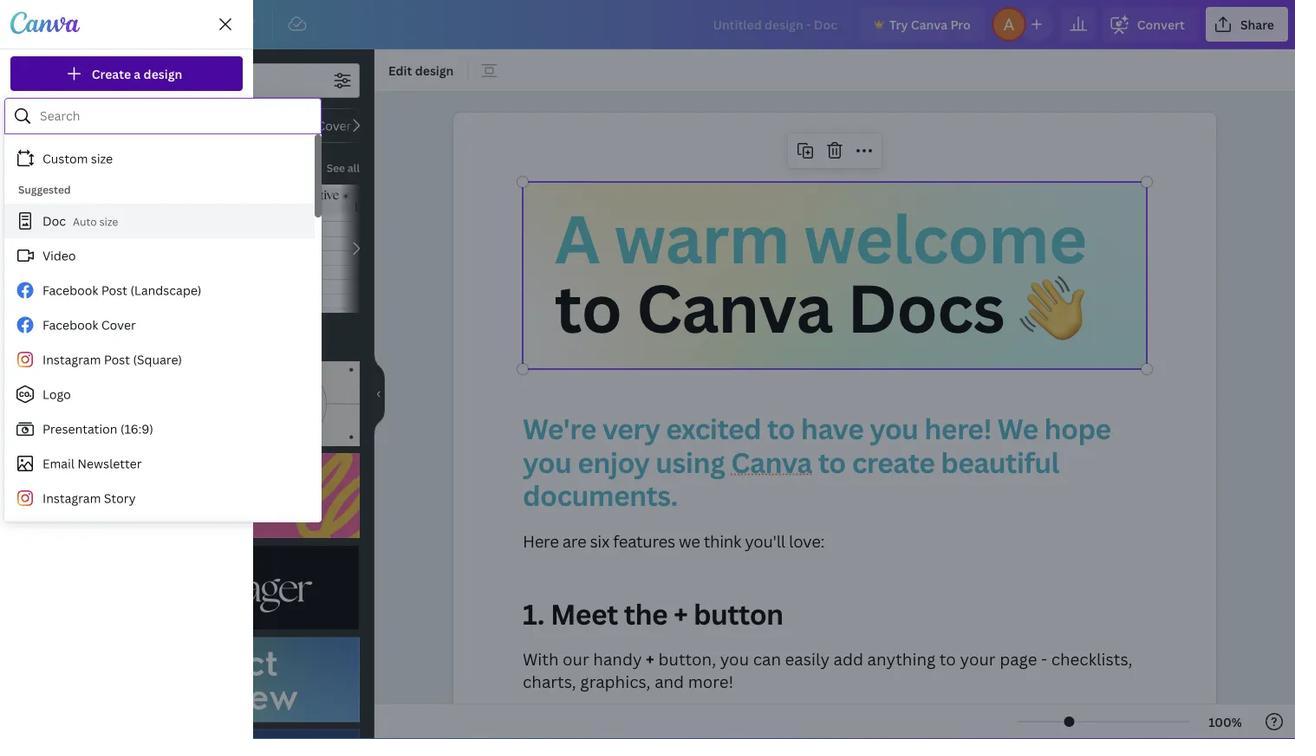 Task type: locate. For each thing, give the bounding box(es) containing it.
1 untitled design button from the top
[[10, 270, 243, 307]]

logo
[[43, 386, 71, 403]]

untitled
[[52, 280, 100, 296], [52, 364, 100, 380]]

+ for the
[[674, 596, 688, 634]]

1 facebook from the top
[[43, 282, 98, 299]]

size
[[91, 151, 113, 167], [99, 215, 118, 229]]

all for all results
[[76, 336, 92, 353]]

0 vertical spatial cover
[[317, 118, 352, 134]]

elements button
[[0, 112, 62, 174]]

untitled design
[[52, 280, 143, 296], [52, 364, 143, 380]]

facebook post (landscape)
[[43, 282, 202, 299]]

facebook
[[43, 282, 98, 299], [43, 317, 98, 334]]

untitled design up facebook cover
[[52, 280, 143, 296]]

home up the create in the top left of the page
[[69, 16, 105, 33]]

design
[[103, 280, 143, 296], [103, 364, 143, 380]]

convert
[[1138, 16, 1186, 33]]

instagram down email
[[43, 491, 101, 507]]

untitled design for recent
[[52, 280, 143, 296]]

0 vertical spatial untitled
[[52, 280, 100, 296]]

0 vertical spatial design
[[103, 280, 143, 296]]

1 vertical spatial untitled design
[[52, 364, 143, 380]]

documents.
[[523, 477, 678, 515]]

canva
[[912, 16, 948, 33], [637, 263, 833, 353], [731, 444, 813, 481]]

design down results
[[103, 364, 143, 380]]

0 vertical spatial home
[[69, 16, 105, 33]]

1 untitled design from the top
[[52, 280, 143, 296]]

1 horizontal spatial +
[[674, 596, 688, 634]]

creative brief doc in black and white grey editorial style image
[[289, 185, 388, 313]]

0 horizontal spatial +
[[646, 648, 655, 670]]

+ right handy
[[646, 648, 655, 670]]

features
[[613, 531, 676, 553]]

0 vertical spatial size
[[91, 151, 113, 167]]

1 vertical spatial +
[[646, 648, 655, 670]]

0 vertical spatial post
[[101, 282, 127, 299]]

project overview/one-pager professional docs banner in blue white traditional corporate style image
[[76, 730, 360, 740]]

0 vertical spatial +
[[674, 596, 688, 634]]

we're
[[523, 410, 597, 448]]

instagram inside instagram post (square) link
[[43, 352, 101, 368]]

post left (square)
[[104, 352, 130, 368]]

all inside untitled design 'list'
[[21, 324, 34, 339]]

presentation
[[43, 421, 118, 438]]

1 vertical spatial doc
[[43, 213, 66, 229]]

shared
[[47, 197, 88, 214]]

2 untitled from the top
[[52, 364, 100, 380]]

2 instagram from the top
[[43, 491, 101, 507]]

welcome
[[804, 193, 1087, 283]]

2 facebook from the top
[[43, 317, 98, 334]]

are
[[563, 531, 587, 553]]

hope
[[1045, 410, 1112, 448]]

0 vertical spatial instagram
[[43, 352, 101, 368]]

video link
[[4, 239, 315, 273]]

you left enjoy
[[523, 444, 572, 481]]

you left can
[[721, 648, 750, 670]]

2 untitled design button from the top
[[10, 353, 243, 390]]

excited
[[666, 410, 762, 448]]

2 vertical spatial canva
[[731, 444, 813, 481]]

here!
[[925, 410, 992, 448]]

newsletter
[[78, 456, 142, 472]]

0 vertical spatial canva
[[912, 16, 948, 33]]

0 horizontal spatial design
[[144, 65, 182, 82]]

1 design from the top
[[103, 280, 143, 296]]

untitled design list
[[10, 230, 243, 307], [10, 314, 243, 390]]

1 horizontal spatial all
[[76, 336, 92, 353]]

1 vertical spatial cover
[[101, 317, 136, 334]]

1. meet the + button
[[523, 596, 784, 634]]

doc for doc auto size
[[43, 213, 66, 229]]

using
[[656, 444, 725, 481]]

one pager doc in black and white blue light blue classic professional style image
[[76, 185, 176, 313]]

2 design from the top
[[103, 364, 143, 380]]

home
[[69, 16, 105, 33], [47, 114, 82, 131]]

instagram up logo
[[43, 352, 101, 368]]

facebook cover
[[43, 317, 136, 334]]

your projects button
[[10, 147, 243, 181]]

a
[[555, 193, 600, 283]]

all down uploads
[[21, 324, 34, 339]]

design inside button
[[415, 62, 454, 79]]

auto
[[73, 215, 97, 229]]

doc
[[76, 159, 100, 176], [43, 213, 66, 229]]

facebook down video
[[43, 282, 98, 299]]

1 untitled from the top
[[52, 280, 100, 296]]

None text field
[[454, 113, 1217, 740]]

here are six features we think you'll love:
[[523, 531, 825, 553]]

facebook for facebook post (landscape)
[[43, 282, 98, 299]]

meet
[[551, 596, 618, 634]]

recent
[[21, 241, 56, 255]]

design right edit
[[415, 62, 454, 79]]

canva inside button
[[912, 16, 948, 33]]

instagram inside instagram story link
[[43, 491, 101, 507]]

0 vertical spatial home link
[[56, 7, 119, 42]]

2 untitled design list from the top
[[10, 314, 243, 390]]

canva inside we're very excited to have you here! we hope you enjoy using canva to create beautiful documents.
[[731, 444, 813, 481]]

+
[[674, 596, 688, 634], [646, 648, 655, 670]]

we
[[679, 531, 701, 553]]

1 vertical spatial instagram
[[43, 491, 101, 507]]

list containing home
[[10, 105, 243, 223]]

facebook up all results
[[43, 317, 98, 334]]

untitled for recent
[[52, 280, 100, 296]]

home link up your projects button
[[10, 105, 243, 140]]

untitled design button
[[10, 270, 243, 307], [10, 353, 243, 390]]

1 instagram from the top
[[43, 352, 101, 368]]

you
[[119, 197, 141, 214], [870, 410, 919, 448], [523, 444, 572, 481], [721, 648, 750, 670]]

1 vertical spatial untitled design button
[[10, 353, 243, 390]]

0 horizontal spatial all
[[21, 324, 34, 339]]

pro
[[951, 16, 971, 33]]

1 horizontal spatial design
[[415, 62, 454, 79]]

0 horizontal spatial doc
[[43, 213, 66, 229]]

home up custom
[[47, 114, 82, 131]]

a
[[134, 65, 141, 82]]

+ for handy
[[646, 648, 655, 670]]

cover left letter
[[317, 118, 352, 134]]

1 vertical spatial untitled design list
[[10, 314, 243, 390]]

to canva docs 👋
[[555, 263, 1085, 353]]

to
[[555, 263, 622, 353], [768, 410, 795, 448], [819, 444, 846, 481], [940, 648, 957, 670]]

design inside dropdown button
[[144, 65, 182, 82]]

and
[[655, 671, 685, 693]]

with
[[523, 648, 559, 670]]

project overview/one-pager professional docs banner in pink dark blue yellow playful abstract style image
[[76, 454, 360, 539]]

0 vertical spatial facebook
[[43, 282, 98, 299]]

Search Doc templates search field
[[111, 64, 325, 97]]

all results
[[76, 336, 135, 353]]

custom size
[[43, 151, 113, 167]]

can
[[754, 648, 782, 670]]

create
[[92, 65, 131, 82]]

1 vertical spatial canva
[[637, 263, 833, 353]]

0 vertical spatial untitled design button
[[10, 270, 243, 307]]

button, you can easily add anything to your page - checklists, charts, graphics, and more!
[[523, 648, 1137, 693]]

beautiful
[[941, 444, 1060, 481]]

untitled design for all
[[52, 364, 143, 380]]

home link
[[56, 7, 119, 42], [10, 105, 243, 140]]

1 vertical spatial untitled
[[52, 364, 100, 380]]

1 horizontal spatial cover
[[317, 118, 352, 134]]

0 vertical spatial doc
[[76, 159, 100, 176]]

design right a
[[144, 65, 182, 82]]

all down facebook cover
[[76, 336, 92, 353]]

(16:9)
[[121, 421, 153, 438]]

0 vertical spatial untitled design list
[[10, 230, 243, 307]]

with our handy +
[[523, 648, 655, 670]]

2 untitled design from the top
[[52, 364, 143, 380]]

design for recent
[[103, 280, 143, 296]]

1 vertical spatial facebook
[[43, 317, 98, 334]]

enjoy
[[578, 444, 650, 481]]

edit design button
[[382, 56, 461, 84]]

untitled down video
[[52, 280, 100, 296]]

one
[[227, 118, 251, 134]]

home link up the create in the top left of the page
[[56, 7, 119, 42]]

0 vertical spatial untitled design
[[52, 280, 143, 296]]

1 untitled design list from the top
[[10, 230, 243, 307]]

email
[[43, 456, 75, 472]]

video
[[43, 248, 76, 264]]

+ right the
[[674, 596, 688, 634]]

list
[[10, 105, 243, 223]]

pager
[[254, 118, 287, 134]]

design down video link
[[103, 280, 143, 296]]

logo link
[[4, 377, 315, 412]]

design for all
[[103, 364, 143, 380]]

untitled design down all results
[[52, 364, 143, 380]]

side panel tab list
[[0, 49, 62, 424]]

cover up results
[[101, 317, 136, 334]]

canva for docs
[[637, 263, 833, 353]]

here
[[523, 531, 559, 553]]

1 vertical spatial size
[[99, 215, 118, 229]]

all for all
[[21, 324, 34, 339]]

letter
[[355, 118, 387, 134]]

post up facebook cover
[[101, 282, 127, 299]]

untitled up logo
[[52, 364, 100, 380]]

untitled design button for all
[[10, 353, 243, 390]]

doc inside button
[[76, 159, 100, 176]]

1 horizontal spatial doc
[[76, 159, 100, 176]]

you right with at top left
[[119, 197, 141, 214]]

instagram for instagram post (square)
[[43, 352, 101, 368]]

project overview/one-pager professional docs banner in black white sleek monochrome style image
[[76, 546, 360, 631]]

green
[[162, 118, 198, 134]]

think
[[704, 531, 742, 553]]

1 vertical spatial design
[[103, 364, 143, 380]]

none text field containing a warm welcome
[[454, 113, 1217, 740]]

cover inside button
[[317, 118, 352, 134]]

1 vertical spatial post
[[104, 352, 130, 368]]

1 vertical spatial home
[[47, 114, 82, 131]]

more!
[[688, 671, 734, 693]]

project overview docs banner in light green blue vibrant professional style image
[[76, 638, 360, 723]]



Task type: vqa. For each thing, say whether or not it's contained in the screenshot.
untitled design associated with All
yes



Task type: describe. For each thing, give the bounding box(es) containing it.
suggested
[[18, 183, 71, 197]]

custom
[[43, 151, 88, 167]]

with
[[91, 197, 117, 214]]

research brief doc in orange teal pink soft pastels style image
[[182, 185, 282, 313]]

the
[[624, 596, 668, 634]]

email newsletter
[[43, 456, 142, 472]]

facebook cover link
[[4, 308, 315, 343]]

apps
[[20, 397, 42, 409]]

see all
[[327, 161, 360, 175]]

untitled design button for recent
[[10, 270, 243, 307]]

one pager button
[[216, 108, 299, 143]]

home inside main menu bar
[[69, 16, 105, 33]]

you'll
[[745, 531, 786, 553]]

edit
[[389, 62, 412, 79]]

docs
[[848, 263, 1005, 353]]

facebook post (landscape) link
[[4, 273, 315, 308]]

add
[[834, 648, 864, 670]]

see all button
[[325, 150, 362, 185]]

presentation (16:9) link
[[4, 412, 315, 447]]

handy
[[594, 648, 642, 670]]

all
[[348, 161, 360, 175]]

planner button
[[76, 108, 144, 143]]

apps button
[[0, 362, 62, 424]]

home link inside main menu bar
[[56, 7, 119, 42]]

love:
[[789, 531, 825, 553]]

0 horizontal spatial cover
[[101, 317, 136, 334]]

create a design button
[[10, 56, 243, 91]]

size inside button
[[91, 151, 113, 167]]

1 vertical spatial home link
[[10, 105, 243, 140]]

instagram story
[[43, 491, 136, 507]]

doc for doc templates
[[76, 159, 100, 176]]

cover letter
[[317, 118, 387, 134]]

you inside button, you can easily add anything to your page - checklists, charts, graphics, and more!
[[721, 648, 750, 670]]

warm
[[615, 193, 790, 283]]

easily
[[786, 648, 830, 670]]

event/business proposal professional docs banner in beige dark brown warm classic style image
[[76, 362, 360, 447]]

convert button
[[1103, 7, 1200, 42]]

(landscape)
[[130, 282, 202, 299]]

your projects
[[47, 156, 125, 172]]

canva for pro
[[912, 16, 948, 33]]

elements
[[12, 147, 51, 159]]

your
[[47, 156, 73, 172]]

size inside doc auto size
[[99, 215, 118, 229]]

try canva pro
[[890, 16, 971, 33]]

doc auto size
[[43, 213, 118, 229]]

hide image
[[374, 353, 385, 436]]

green button
[[151, 108, 209, 143]]

button
[[694, 596, 784, 634]]

Design title text field
[[700, 7, 854, 42]]

brand
[[18, 210, 44, 222]]

(square)
[[133, 352, 182, 368]]

a warm welcome
[[555, 193, 1087, 283]]

doc templates
[[76, 159, 163, 176]]

post for instagram
[[104, 352, 130, 368]]

instagram for instagram story
[[43, 491, 101, 507]]

we
[[998, 410, 1039, 448]]

templates button
[[0, 49, 62, 112]]

instagram post (square)
[[43, 352, 182, 368]]

planner
[[88, 118, 133, 134]]

anything
[[868, 648, 936, 670]]

you inside button
[[119, 197, 141, 214]]

your
[[961, 648, 996, 670]]

to inside button, you can easily add anything to your page - checklists, charts, graphics, and more!
[[940, 648, 957, 670]]

page
[[1000, 648, 1038, 670]]

charts,
[[523, 671, 577, 693]]

you right 'have'
[[870, 410, 919, 448]]

brand button
[[0, 174, 62, 237]]

create a design
[[92, 65, 182, 82]]

facebook for facebook cover
[[43, 317, 98, 334]]

instagram post (square) link
[[4, 343, 315, 377]]

create
[[852, 444, 935, 481]]

doc templates button
[[75, 150, 164, 185]]

presentation (16:9)
[[43, 421, 153, 438]]

edit design
[[389, 62, 454, 79]]

cover letter button
[[306, 108, 398, 143]]

one pager
[[227, 118, 287, 134]]

Search search field
[[40, 100, 310, 133]]

uploads button
[[0, 237, 62, 299]]

custom size button
[[4, 141, 315, 176]]

untitled for all
[[52, 364, 100, 380]]

we're very excited to have you here! we hope you enjoy using canva to create beautiful documents.
[[523, 410, 1118, 515]]

templates
[[9, 85, 53, 97]]

main menu bar
[[0, 0, 1296, 49]]

results
[[95, 336, 135, 353]]

try canva pro button
[[860, 7, 985, 42]]

very
[[603, 410, 660, 448]]

templates
[[103, 159, 163, 176]]

checklists,
[[1052, 648, 1133, 670]]

have
[[801, 410, 864, 448]]

projects
[[76, 156, 125, 172]]

email newsletter link
[[4, 447, 315, 481]]

try
[[890, 16, 909, 33]]

-
[[1042, 648, 1048, 670]]

post for facebook
[[101, 282, 127, 299]]



